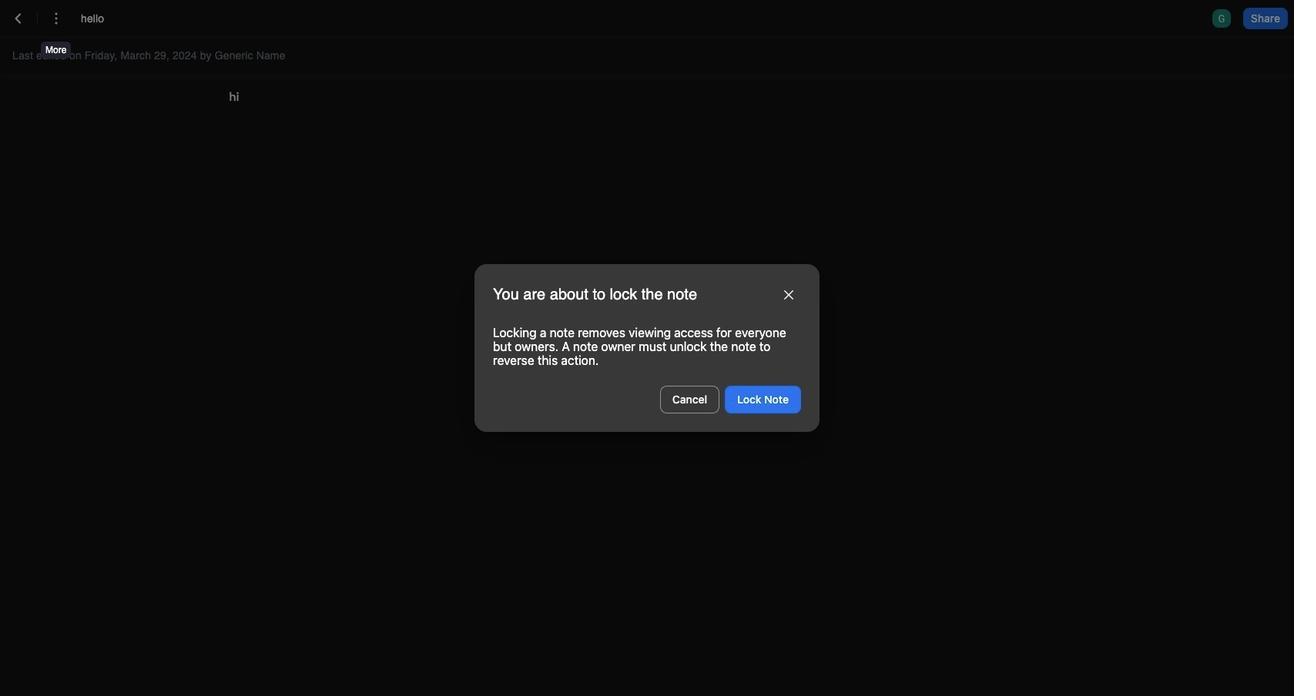 Task type: vqa. For each thing, say whether or not it's contained in the screenshot.
tooltip
yes



Task type: describe. For each thing, give the bounding box(es) containing it.
close image
[[785, 290, 794, 300]]

bold image
[[257, 47, 276, 66]]



Task type: locate. For each thing, give the bounding box(es) containing it.
tooltip
[[39, 31, 73, 60]]

None text field
[[81, 11, 123, 26]]

italic image
[[288, 47, 307, 66]]

dialog
[[475, 264, 820, 433]]

all notes image
[[9, 9, 28, 28]]



